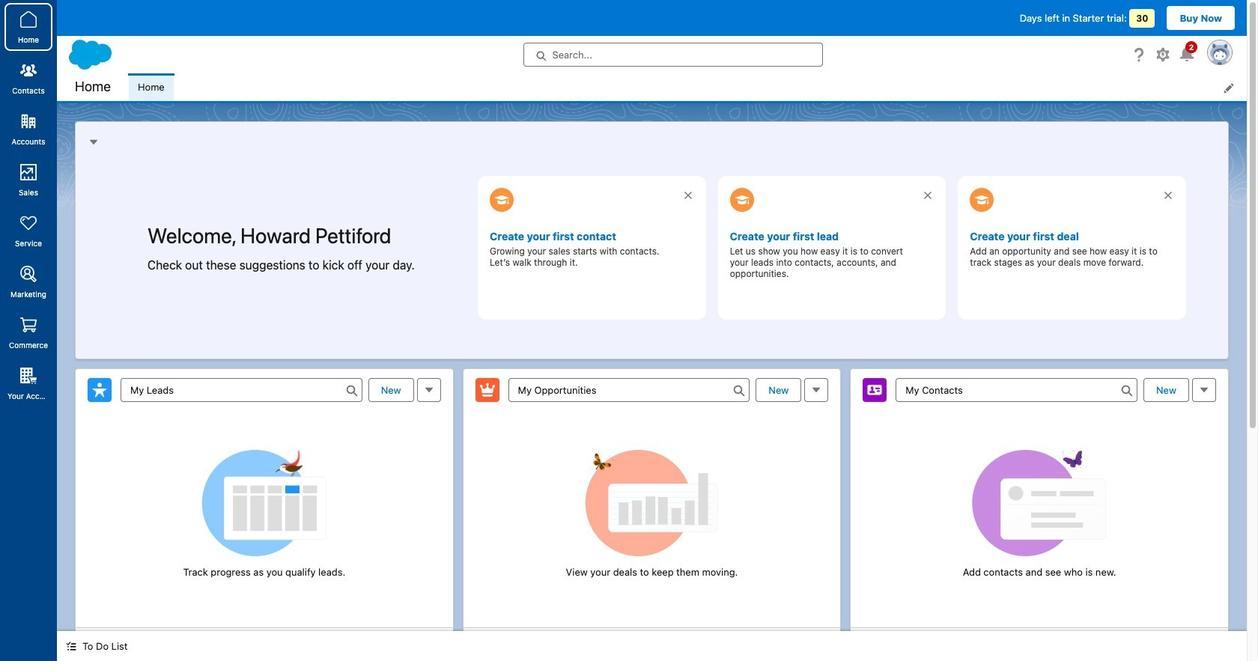 Task type: locate. For each thing, give the bounding box(es) containing it.
1 horizontal spatial select an option text field
[[508, 378, 750, 402]]

Select an Option text field
[[121, 378, 362, 402], [508, 378, 750, 402]]

2 select an option text field from the left
[[508, 378, 750, 402]]

0 horizontal spatial select an option text field
[[121, 378, 362, 402]]

list
[[129, 73, 1247, 101]]



Task type: describe. For each thing, give the bounding box(es) containing it.
text default image
[[66, 641, 76, 652]]

1 select an option text field from the left
[[121, 378, 362, 402]]



Task type: vqa. For each thing, say whether or not it's contained in the screenshot.
Select an Option text field
yes



